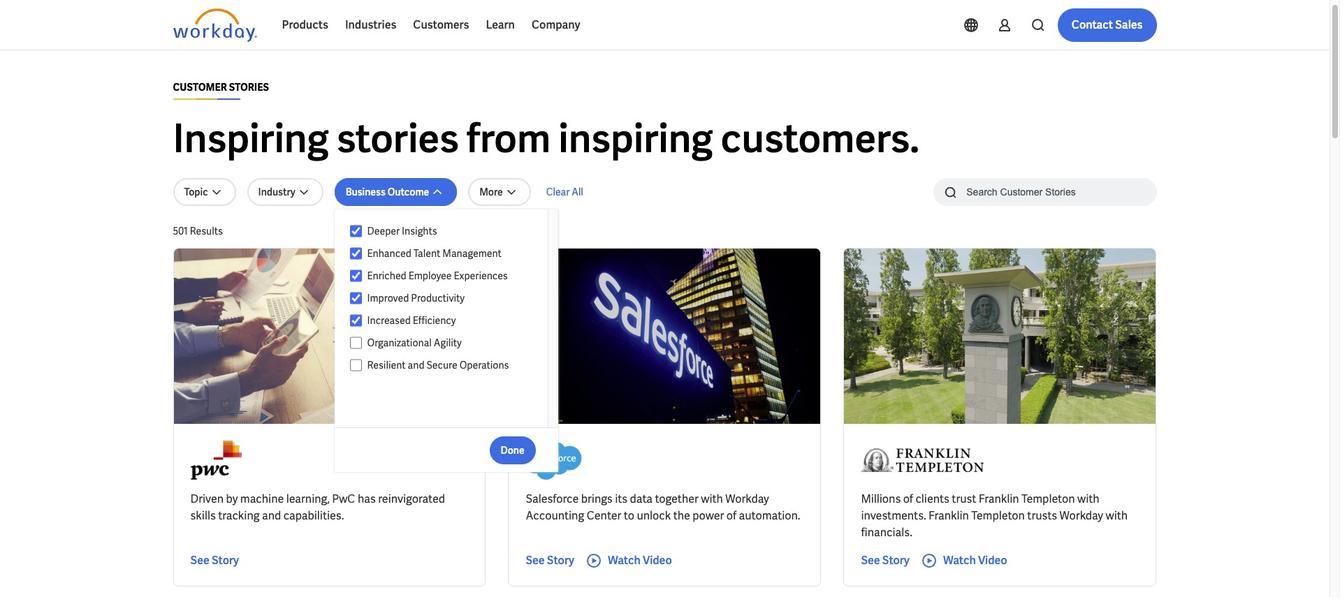 Task type: describe. For each thing, give the bounding box(es) containing it.
inspiring stories from inspiring customers.
[[173, 113, 920, 164]]

financials.
[[861, 525, 912, 540]]

watch video for to
[[608, 553, 672, 568]]

center
[[587, 509, 621, 523]]

topic button
[[173, 178, 236, 206]]

company button
[[523, 8, 589, 42]]

customers button
[[405, 8, 477, 42]]

secure
[[427, 359, 457, 372]]

results
[[190, 225, 223, 238]]

agility
[[434, 337, 462, 349]]

automation.
[[739, 509, 800, 523]]

the
[[673, 509, 690, 523]]

millions of clients trust franklin templeton with investments. franklin templeton trusts workday with financials.
[[861, 492, 1128, 540]]

see story link for salesforce brings its data together with workday accounting center to unlock the power of automation.
[[526, 553, 574, 569]]

organizational
[[367, 337, 432, 349]]

see for millions of clients trust franklin templeton with investments. franklin templeton trusts workday with financials.
[[861, 553, 880, 568]]

1 vertical spatial templeton
[[971, 509, 1025, 523]]

and inside 'driven by machine learning, pwc has reinvigorated skills tracking and capabilities.'
[[262, 509, 281, 523]]

its
[[615, 492, 628, 507]]

501
[[173, 225, 188, 238]]

employee
[[409, 270, 452, 282]]

done button
[[489, 436, 536, 464]]

industries
[[345, 17, 396, 32]]

company
[[532, 17, 580, 32]]

resilient and secure operations
[[367, 359, 509, 372]]

resilient
[[367, 359, 406, 372]]

accounting
[[526, 509, 584, 523]]

Search Customer Stories text field
[[958, 180, 1129, 204]]

experiences
[[454, 270, 508, 282]]

unlock
[[637, 509, 671, 523]]

enriched employee experiences
[[367, 270, 508, 282]]

watch video link for center
[[585, 553, 672, 569]]

workday inside millions of clients trust franklin templeton with investments. franklin templeton trusts workday with financials.
[[1060, 509, 1103, 523]]

1 story from the left
[[212, 553, 239, 568]]

operations
[[460, 359, 509, 372]]

customer
[[173, 81, 227, 94]]

industry
[[258, 186, 295, 198]]

clear all button
[[542, 178, 587, 206]]

enriched
[[367, 270, 406, 282]]

products button
[[274, 8, 337, 42]]

see story for millions of clients trust franklin templeton with investments. franklin templeton trusts workday with financials.
[[861, 553, 910, 568]]

industry button
[[247, 178, 323, 206]]

watch for franklin
[[943, 553, 976, 568]]

power
[[693, 509, 724, 523]]

improved productivity link
[[362, 290, 534, 307]]

management
[[443, 247, 502, 260]]

watch for center
[[608, 553, 641, 568]]

clients
[[916, 492, 949, 507]]

has
[[358, 492, 376, 507]]

contact sales link
[[1058, 8, 1157, 42]]

improved productivity
[[367, 292, 465, 305]]

0 vertical spatial franklin
[[979, 492, 1019, 507]]

learn
[[486, 17, 515, 32]]

insights
[[402, 225, 437, 238]]

machine
[[240, 492, 284, 507]]

deeper insights link
[[362, 223, 534, 240]]

sales
[[1115, 17, 1143, 32]]

learning,
[[286, 492, 330, 507]]

1 see story link from the left
[[190, 553, 239, 569]]

go to the homepage image
[[173, 8, 257, 42]]

more button
[[468, 178, 531, 206]]

contact sales
[[1072, 17, 1143, 32]]

enriched employee experiences link
[[362, 268, 534, 284]]

talent
[[414, 247, 440, 260]]

0 vertical spatial and
[[408, 359, 424, 372]]

capabilities.
[[283, 509, 344, 523]]

pwc
[[332, 492, 355, 507]]

story for millions of clients trust franklin templeton with investments. franklin templeton trusts workday with financials.
[[882, 553, 910, 568]]

deeper insights
[[367, 225, 437, 238]]

of inside millions of clients trust franklin templeton with investments. franklin templeton trusts workday with financials.
[[903, 492, 913, 507]]



Task type: vqa. For each thing, say whether or not it's contained in the screenshot.
the Close 'image'
no



Task type: locate. For each thing, give the bounding box(es) containing it.
1 horizontal spatial franklin
[[979, 492, 1019, 507]]

2 horizontal spatial see story link
[[861, 553, 910, 569]]

watch video link for franklin
[[921, 553, 1007, 569]]

see
[[190, 553, 209, 568], [526, 553, 545, 568], [861, 553, 880, 568]]

driven by machine learning, pwc has reinvigorated skills tracking and capabilities.
[[190, 492, 445, 523]]

salesforce brings its data together with workday accounting center to unlock the power of automation.
[[526, 492, 800, 523]]

improved
[[367, 292, 409, 305]]

organizational agility
[[367, 337, 462, 349]]

productivity
[[411, 292, 465, 305]]

business outcome
[[346, 186, 429, 198]]

1 horizontal spatial and
[[408, 359, 424, 372]]

topic
[[184, 186, 208, 198]]

2 see story link from the left
[[526, 553, 574, 569]]

1 vertical spatial of
[[727, 509, 737, 523]]

1 horizontal spatial of
[[903, 492, 913, 507]]

see story link down accounting
[[526, 553, 574, 569]]

to
[[624, 509, 634, 523]]

reinvigorated
[[378, 492, 445, 507]]

0 horizontal spatial workday
[[725, 492, 769, 507]]

franklin
[[979, 492, 1019, 507], [929, 509, 969, 523]]

1 horizontal spatial watch
[[943, 553, 976, 568]]

increased
[[367, 314, 411, 327]]

0 horizontal spatial see story
[[190, 553, 239, 568]]

organizational agility link
[[362, 335, 534, 351]]

salesforce
[[526, 492, 579, 507]]

pricewaterhousecoopers global licensing services corporation (pwc) image
[[190, 441, 242, 480]]

resilient and secure operations link
[[362, 357, 534, 374]]

stories
[[229, 81, 269, 94]]

efficiency
[[413, 314, 456, 327]]

inspiring
[[558, 113, 713, 164]]

franklin templeton companies, llc image
[[861, 441, 984, 480]]

1 video from the left
[[643, 553, 672, 568]]

templeton down "trust"
[[971, 509, 1025, 523]]

0 horizontal spatial franklin
[[929, 509, 969, 523]]

2 horizontal spatial with
[[1106, 509, 1128, 523]]

workday
[[725, 492, 769, 507], [1060, 509, 1103, 523]]

1 horizontal spatial watch video
[[943, 553, 1007, 568]]

None checkbox
[[350, 225, 362, 238], [350, 247, 362, 260], [350, 270, 362, 282], [350, 292, 362, 305], [350, 314, 362, 327], [350, 337, 362, 349], [350, 359, 362, 372], [350, 225, 362, 238], [350, 247, 362, 260], [350, 270, 362, 282], [350, 292, 362, 305], [350, 314, 362, 327], [350, 337, 362, 349], [350, 359, 362, 372]]

millions
[[861, 492, 901, 507]]

business outcome button
[[334, 178, 457, 206]]

of
[[903, 492, 913, 507], [727, 509, 737, 523]]

2 video from the left
[[978, 553, 1007, 568]]

2 watch video link from the left
[[921, 553, 1007, 569]]

trust
[[952, 492, 976, 507]]

watch video link
[[585, 553, 672, 569], [921, 553, 1007, 569]]

from
[[467, 113, 551, 164]]

0 horizontal spatial see story link
[[190, 553, 239, 569]]

watch video for templeton
[[943, 553, 1007, 568]]

0 horizontal spatial watch video
[[608, 553, 672, 568]]

and
[[408, 359, 424, 372], [262, 509, 281, 523]]

2 watch video from the left
[[943, 553, 1007, 568]]

2 see from the left
[[526, 553, 545, 568]]

see down accounting
[[526, 553, 545, 568]]

customer stories
[[173, 81, 269, 94]]

inspiring
[[173, 113, 329, 164]]

together
[[655, 492, 699, 507]]

workday right trusts
[[1060, 509, 1103, 523]]

story
[[212, 553, 239, 568], [547, 553, 574, 568], [882, 553, 910, 568]]

see story down the skills
[[190, 553, 239, 568]]

2 horizontal spatial see story
[[861, 553, 910, 568]]

0 horizontal spatial see
[[190, 553, 209, 568]]

1 watch from the left
[[608, 553, 641, 568]]

see story
[[190, 553, 239, 568], [526, 553, 574, 568], [861, 553, 910, 568]]

1 see from the left
[[190, 553, 209, 568]]

clear all
[[546, 186, 583, 198]]

1 horizontal spatial video
[[978, 553, 1007, 568]]

enhanced
[[367, 247, 411, 260]]

templeton
[[1021, 492, 1075, 507], [971, 509, 1025, 523]]

outcome
[[388, 186, 429, 198]]

by
[[226, 492, 238, 507]]

story for salesforce brings its data together with workday accounting center to unlock the power of automation.
[[547, 553, 574, 568]]

video for templeton
[[978, 553, 1007, 568]]

learn button
[[477, 8, 523, 42]]

0 vertical spatial workday
[[725, 492, 769, 507]]

skills
[[190, 509, 216, 523]]

story down accounting
[[547, 553, 574, 568]]

industries button
[[337, 8, 405, 42]]

see down the financials. in the bottom right of the page
[[861, 553, 880, 568]]

increased efficiency link
[[362, 312, 534, 329]]

video down millions of clients trust franklin templeton with investments. franklin templeton trusts workday with financials.
[[978, 553, 1007, 568]]

1 vertical spatial and
[[262, 509, 281, 523]]

1 horizontal spatial workday
[[1060, 509, 1103, 523]]

all
[[572, 186, 583, 198]]

franklin right "trust"
[[979, 492, 1019, 507]]

see for salesforce brings its data together with workday accounting center to unlock the power of automation.
[[526, 553, 545, 568]]

video down unlock
[[643, 553, 672, 568]]

brings
[[581, 492, 613, 507]]

customers.
[[721, 113, 920, 164]]

2 story from the left
[[547, 553, 574, 568]]

0 horizontal spatial of
[[727, 509, 737, 523]]

see story down accounting
[[526, 553, 574, 568]]

0 horizontal spatial with
[[701, 492, 723, 507]]

more
[[479, 186, 503, 198]]

see story for salesforce brings its data together with workday accounting center to unlock the power of automation.
[[526, 553, 574, 568]]

tracking
[[218, 509, 260, 523]]

watch video
[[608, 553, 672, 568], [943, 553, 1007, 568]]

1 vertical spatial workday
[[1060, 509, 1103, 523]]

and down organizational agility
[[408, 359, 424, 372]]

of inside salesforce brings its data together with workday accounting center to unlock the power of automation.
[[727, 509, 737, 523]]

2 horizontal spatial see
[[861, 553, 880, 568]]

watch video down to
[[608, 553, 672, 568]]

1 horizontal spatial with
[[1077, 492, 1099, 507]]

0 vertical spatial templeton
[[1021, 492, 1075, 507]]

1 watch video from the left
[[608, 553, 672, 568]]

workday up automation.
[[725, 492, 769, 507]]

business
[[346, 186, 386, 198]]

templeton up trusts
[[1021, 492, 1075, 507]]

1 horizontal spatial story
[[547, 553, 574, 568]]

watch down to
[[608, 553, 641, 568]]

1 horizontal spatial watch video link
[[921, 553, 1007, 569]]

see story link down the financials. in the bottom right of the page
[[861, 553, 910, 569]]

deeper
[[367, 225, 400, 238]]

0 horizontal spatial video
[[643, 553, 672, 568]]

3 see story from the left
[[861, 553, 910, 568]]

trusts
[[1027, 509, 1057, 523]]

story down tracking
[[212, 553, 239, 568]]

2 watch from the left
[[943, 553, 976, 568]]

of right power at bottom right
[[727, 509, 737, 523]]

2 see story from the left
[[526, 553, 574, 568]]

3 see from the left
[[861, 553, 880, 568]]

see story link down the skills
[[190, 553, 239, 569]]

of up investments.
[[903, 492, 913, 507]]

3 story from the left
[[882, 553, 910, 568]]

0 horizontal spatial story
[[212, 553, 239, 568]]

and down machine
[[262, 509, 281, 523]]

watch video link down to
[[585, 553, 672, 569]]

1 horizontal spatial see
[[526, 553, 545, 568]]

watch video down millions of clients trust franklin templeton with investments. franklin templeton trusts workday with financials.
[[943, 553, 1007, 568]]

with inside salesforce brings its data together with workday accounting center to unlock the power of automation.
[[701, 492, 723, 507]]

investments.
[[861, 509, 926, 523]]

products
[[282, 17, 328, 32]]

increased efficiency
[[367, 314, 456, 327]]

1 watch video link from the left
[[585, 553, 672, 569]]

data
[[630, 492, 653, 507]]

salesforce.com image
[[526, 441, 582, 480]]

done
[[501, 444, 525, 457]]

501 results
[[173, 225, 223, 238]]

2 horizontal spatial story
[[882, 553, 910, 568]]

see story link
[[190, 553, 239, 569], [526, 553, 574, 569], [861, 553, 910, 569]]

driven
[[190, 492, 224, 507]]

0 horizontal spatial and
[[262, 509, 281, 523]]

1 horizontal spatial see story link
[[526, 553, 574, 569]]

see story link for millions of clients trust franklin templeton with investments. franklin templeton trusts workday with financials.
[[861, 553, 910, 569]]

contact
[[1072, 17, 1113, 32]]

1 see story from the left
[[190, 553, 239, 568]]

enhanced talent management link
[[362, 245, 534, 262]]

0 vertical spatial of
[[903, 492, 913, 507]]

enhanced talent management
[[367, 247, 502, 260]]

workday inside salesforce brings its data together with workday accounting center to unlock the power of automation.
[[725, 492, 769, 507]]

with
[[701, 492, 723, 507], [1077, 492, 1099, 507], [1106, 509, 1128, 523]]

1 horizontal spatial see story
[[526, 553, 574, 568]]

0 horizontal spatial watch
[[608, 553, 641, 568]]

3 see story link from the left
[[861, 553, 910, 569]]

video
[[643, 553, 672, 568], [978, 553, 1007, 568]]

video for to
[[643, 553, 672, 568]]

watch video link down millions of clients trust franklin templeton with investments. franklin templeton trusts workday with financials.
[[921, 553, 1007, 569]]

clear
[[546, 186, 570, 198]]

see down the skills
[[190, 553, 209, 568]]

franklin down "trust"
[[929, 509, 969, 523]]

1 vertical spatial franklin
[[929, 509, 969, 523]]

watch
[[608, 553, 641, 568], [943, 553, 976, 568]]

see story down the financials. in the bottom right of the page
[[861, 553, 910, 568]]

customers
[[413, 17, 469, 32]]

0 horizontal spatial watch video link
[[585, 553, 672, 569]]

watch down millions of clients trust franklin templeton with investments. franklin templeton trusts workday with financials.
[[943, 553, 976, 568]]

story down the financials. in the bottom right of the page
[[882, 553, 910, 568]]



